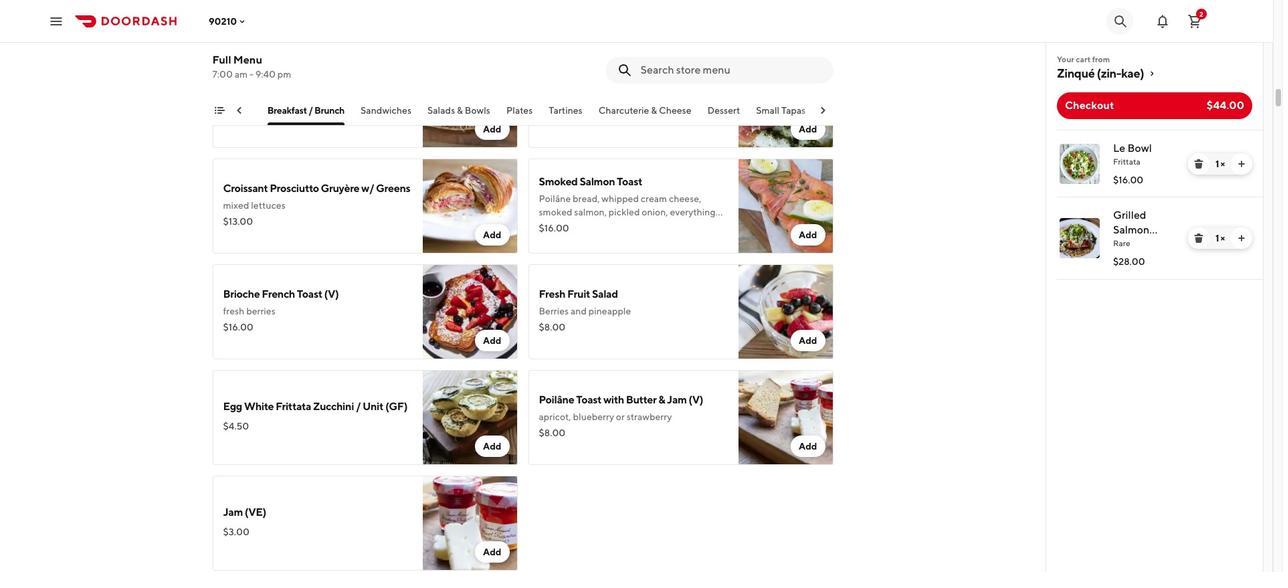 Task type: vqa. For each thing, say whether or not it's contained in the screenshot.
Le
yes



Task type: locate. For each thing, give the bounding box(es) containing it.
(gf)
[[702, 76, 724, 89], [1142, 238, 1164, 251], [386, 400, 408, 413]]

jam up strawberry
[[667, 394, 687, 406]]

(zin-
[[1098, 66, 1122, 80]]

tapas
[[782, 105, 806, 116]]

tartines button
[[549, 104, 583, 125]]

1 horizontal spatial salmon
[[1114, 224, 1150, 236]]

(gf) up 'dessert'
[[702, 76, 724, 89]]

1 × from the top
[[1221, 159, 1226, 169]]

0 vertical spatial jam
[[667, 394, 687, 406]]

1 vertical spatial 1 ×
[[1216, 233, 1226, 244]]

sharing button
[[822, 104, 855, 125]]

$16.00
[[1114, 175, 1144, 185], [539, 223, 570, 234], [223, 322, 254, 333]]

(v) right butter
[[689, 394, 704, 406]]

add button
[[475, 118, 510, 140], [791, 118, 826, 140], [475, 224, 510, 246], [791, 224, 826, 246], [475, 330, 510, 351], [791, 330, 826, 351], [475, 436, 510, 457], [791, 436, 826, 457], [475, 542, 510, 563]]

poilâne inside poilâne toast with butter & jam (v) apricot, blueberry or strawberry $8.00
[[539, 394, 575, 406]]

(gf) right the plate at the right of the page
[[1142, 238, 1164, 251]]

with up or
[[604, 394, 624, 406]]

cart
[[1077, 54, 1091, 64]]

0 vertical spatial salmon
[[580, 175, 615, 188]]

& right butter
[[659, 394, 666, 406]]

toast right french
[[297, 288, 323, 301]]

$8.00
[[539, 322, 566, 333], [539, 428, 566, 438]]

0 horizontal spatial &
[[457, 105, 463, 116]]

list containing le bowl
[[1047, 130, 1264, 280]]

$8.00 down berries
[[539, 322, 566, 333]]

$16.00 down le bowl frittata
[[1114, 175, 1144, 185]]

2 vertical spatial (gf)
[[386, 400, 408, 413]]

1 horizontal spatial $16.00
[[539, 223, 570, 234]]

× left add one to cart image
[[1221, 233, 1226, 244]]

charcuterie & cheese
[[599, 105, 692, 116]]

remove item from cart image
[[1194, 233, 1205, 244]]

add for croissant prosciutto gruyère w/ greens
[[483, 230, 502, 240]]

salmon up bread, at top left
[[580, 175, 615, 188]]

add for smoked salmon toast
[[799, 230, 818, 240]]

zinqué
[[1058, 66, 1095, 80]]

$8.00 inside fresh fruit salad berries and pineapple $8.00
[[539, 322, 566, 333]]

1 vertical spatial 1
[[1216, 233, 1220, 244]]

w/
[[362, 182, 374, 195]]

0 vertical spatial poilâne
[[539, 193, 571, 204]]

1 horizontal spatial (gf)
[[702, 76, 724, 89]]

1 horizontal spatial /
[[356, 400, 361, 413]]

0 vertical spatial $8.00
[[539, 322, 566, 333]]

1 vertical spatial with
[[604, 394, 624, 406]]

toast up blueberry
[[576, 394, 602, 406]]

toast up "whipped"
[[617, 175, 643, 188]]

0 horizontal spatial frittata
[[276, 400, 311, 413]]

0 vertical spatial $16.00
[[1114, 175, 1144, 185]]

pan
[[223, 94, 239, 105]]

0 vertical spatial 1
[[1216, 159, 1220, 169]]

1 right remove item from cart image
[[1216, 233, 1220, 244]]

show menu categories image
[[214, 105, 225, 116]]

tomate,
[[259, 94, 291, 105]]

brioche french toast (v) fresh berries $16.00
[[223, 288, 339, 333]]

egg white frittata zucchini / unit (gf) image
[[423, 370, 518, 465]]

small tapas
[[757, 105, 806, 116]]

mixed
[[223, 200, 249, 211]]

smoked salmon toast image
[[739, 159, 834, 254]]

/ left unit
[[356, 400, 361, 413]]

0 vertical spatial /
[[309, 105, 313, 116]]

zucchini
[[313, 400, 354, 413]]

salads & bowls
[[428, 105, 491, 116]]

2 horizontal spatial (gf)
[[1142, 238, 1164, 251]]

1 vertical spatial (v)
[[324, 288, 339, 301]]

toast inside avocado toast (v) pan con tomate, avocado, parmesan $14.00
[[267, 76, 292, 89]]

1 horizontal spatial frittata
[[1114, 157, 1141, 167]]

everything
[[670, 207, 716, 218]]

1
[[1216, 159, 1220, 169], [1216, 233, 1220, 244]]

2 items, open order cart image
[[1188, 13, 1204, 29]]

1 vertical spatial $8.00
[[539, 428, 566, 438]]

frittata
[[1114, 157, 1141, 167], [276, 400, 311, 413]]

egg
[[223, 400, 242, 413]]

checkout
[[1066, 99, 1115, 112]]

add one to cart image
[[1237, 233, 1248, 244]]

salmon
[[580, 175, 615, 188], [1114, 224, 1150, 236]]

poilâne up apricot,
[[539, 394, 575, 406]]

& for charcuterie
[[651, 105, 657, 116]]

$16.00 down 'fresh'
[[223, 322, 254, 333]]

(v)
[[294, 76, 309, 89], [324, 288, 339, 301], [689, 394, 704, 406]]

0 horizontal spatial jam
[[223, 506, 243, 519]]

kae)
[[1122, 66, 1145, 80]]

list
[[1047, 130, 1264, 280]]

jam up '$3.00'
[[223, 506, 243, 519]]

avocado,
[[293, 94, 332, 105]]

2 1 from the top
[[1216, 233, 1220, 244]]

1 horizontal spatial prosciutto
[[651, 76, 700, 89]]

scroll menu navigation right image
[[818, 105, 828, 116]]

$16.00 down smoked
[[539, 223, 570, 234]]

1 poilâne from the top
[[539, 193, 571, 204]]

0 vertical spatial (v)
[[294, 76, 309, 89]]

0 vertical spatial ×
[[1221, 159, 1226, 169]]

1 horizontal spatial jam
[[667, 394, 687, 406]]

(v) right 'pm'
[[294, 76, 309, 89]]

0 horizontal spatial with
[[604, 394, 624, 406]]

pickled
[[609, 207, 640, 218]]

2 vertical spatial $16.00
[[223, 322, 254, 333]]

0 horizontal spatial salmon
[[580, 175, 615, 188]]

$8.00 down apricot,
[[539, 428, 566, 438]]

0 vertical spatial with
[[628, 76, 649, 89]]

1 vertical spatial (gf)
[[1142, 238, 1164, 251]]

0 vertical spatial (gf)
[[702, 76, 724, 89]]

$16.00 inside list
[[1114, 175, 1144, 185]]

plates
[[507, 105, 533, 116]]

1 1 × from the top
[[1216, 159, 1226, 169]]

0 vertical spatial prosciutto
[[651, 76, 700, 89]]

salmon down grilled
[[1114, 224, 1150, 236]]

1 vertical spatial /
[[356, 400, 361, 413]]

&
[[457, 105, 463, 116], [651, 105, 657, 116], [659, 394, 666, 406]]

(v) inside brioche french toast (v) fresh berries $16.00
[[324, 288, 339, 301]]

frittata down le
[[1114, 157, 1141, 167]]

1 ×
[[1216, 159, 1226, 169], [1216, 233, 1226, 244]]

salmon inside smoked salmon toast poilâne bread, whipped cream cheese, smoked salmon, pickled onion, everything spice
[[580, 175, 615, 188]]

charcuterie & cheese button
[[599, 104, 692, 125]]

brunch
[[315, 105, 345, 116]]

0 vertical spatial frittata
[[1114, 157, 1141, 167]]

1 vertical spatial prosciutto
[[270, 182, 319, 195]]

2 × from the top
[[1221, 233, 1226, 244]]

grilled salmon plate (gf)
[[1114, 209, 1164, 251]]

$16.00 for le
[[1114, 175, 1144, 185]]

2 horizontal spatial (v)
[[689, 394, 704, 406]]

jam
[[667, 394, 687, 406], [223, 506, 243, 519]]

2 1 × from the top
[[1216, 233, 1226, 244]]

& inside button
[[651, 105, 657, 116]]

1 × right remove item from cart icon on the right of the page
[[1216, 159, 1226, 169]]

fresh fruit salad berries and pineapple $8.00
[[539, 288, 631, 333]]

toast up tomate,
[[267, 76, 292, 89]]

toast inside brioche french toast (v) fresh berries $16.00
[[297, 288, 323, 301]]

fruit
[[568, 288, 590, 301]]

1 × right remove item from cart image
[[1216, 233, 1226, 244]]

Item Search search field
[[641, 63, 823, 78]]

$13.00
[[223, 216, 253, 227]]

am
[[235, 69, 248, 80]]

(v) right french
[[324, 288, 339, 301]]

1 vertical spatial poilâne
[[539, 394, 575, 406]]

quinoa breakfast burrito (v) image
[[739, 0, 834, 42]]

(v) inside avocado toast (v) pan con tomate, avocado, parmesan $14.00
[[294, 76, 309, 89]]

avocado toast (v) image
[[423, 53, 518, 148]]

salmon inside grilled salmon plate (gf)
[[1114, 224, 1150, 236]]

2 poilâne from the top
[[539, 394, 575, 406]]

0 horizontal spatial (gf)
[[386, 400, 408, 413]]

0 horizontal spatial $16.00
[[223, 322, 254, 333]]

bowl
[[1128, 142, 1153, 155]]

0 horizontal spatial prosciutto
[[270, 182, 319, 195]]

plates button
[[507, 104, 533, 125]]

small tapas button
[[757, 104, 806, 125]]

zinqué (zin-kae) link
[[1058, 66, 1253, 82]]

0 vertical spatial 1 ×
[[1216, 159, 1226, 169]]

add one to cart image
[[1237, 159, 1248, 169]]

avocado
[[223, 76, 265, 89]]

add for jam (ve)
[[483, 547, 502, 558]]

0 horizontal spatial /
[[309, 105, 313, 116]]

(ve)
[[245, 506, 266, 519]]

1 vertical spatial $16.00
[[539, 223, 570, 234]]

2 $8.00 from the top
[[539, 428, 566, 438]]

unit
[[363, 400, 384, 413]]

/
[[309, 105, 313, 116], [356, 400, 361, 413]]

& inside 'button'
[[457, 105, 463, 116]]

with up arugula,
[[628, 76, 649, 89]]

90210
[[209, 16, 237, 26]]

plate
[[1114, 238, 1139, 251]]

frittata inside le bowl frittata
[[1114, 157, 1141, 167]]

1 right remove item from cart icon on the right of the page
[[1216, 159, 1220, 169]]

2 horizontal spatial &
[[659, 394, 666, 406]]

2 vertical spatial (v)
[[689, 394, 704, 406]]

(gf) right unit
[[386, 400, 408, 413]]

arugula,
[[632, 94, 667, 105]]

frittata right white
[[276, 400, 311, 413]]

and
[[571, 306, 587, 317]]

toast inside smoked salmon toast poilâne bread, whipped cream cheese, smoked salmon, pickled onion, everything spice
[[617, 175, 643, 188]]

prosciutto up lettuces on the top
[[270, 182, 319, 195]]

toast
[[267, 76, 292, 89], [617, 175, 643, 188], [297, 288, 323, 301], [576, 394, 602, 406]]

1 $8.00 from the top
[[539, 322, 566, 333]]

$28.00
[[1114, 256, 1146, 267]]

/ left the brunch
[[309, 105, 313, 116]]

$14.00
[[223, 110, 254, 121]]

your cart from
[[1058, 54, 1111, 64]]

& left the bowls at the left of the page
[[457, 105, 463, 116]]

× left add one to cart icon
[[1221, 159, 1226, 169]]

add button for poilâne toast with butter & jam (v)
[[791, 436, 826, 457]]

prosciutto,
[[539, 94, 585, 105]]

dessert button
[[708, 104, 741, 125]]

1 vertical spatial frittata
[[276, 400, 311, 413]]

× for le bowl
[[1221, 159, 1226, 169]]

prosciutto up pesto
[[651, 76, 700, 89]]

croissant prosciutto gruyère w/ greens image
[[423, 159, 518, 254]]

poilâne up smoked
[[539, 193, 571, 204]]

sandwiches button
[[361, 104, 412, 125]]

2
[[1200, 10, 1204, 18]]

dessert
[[708, 105, 741, 116]]

1 vertical spatial salmon
[[1114, 224, 1150, 236]]

pastries
[[218, 105, 251, 116]]

0 horizontal spatial (v)
[[294, 76, 309, 89]]

1 vertical spatial jam
[[223, 506, 243, 519]]

(gf) inside grilled salmon plate (gf)
[[1142, 238, 1164, 251]]

×
[[1221, 159, 1226, 169], [1221, 233, 1226, 244]]

poilâne inside smoked salmon toast poilâne bread, whipped cream cheese, smoked salmon, pickled onion, everything spice
[[539, 193, 571, 204]]

$4.50
[[223, 421, 249, 432]]

strawberry
[[627, 412, 672, 422]]

berries
[[246, 306, 276, 317]]

2 horizontal spatial $16.00
[[1114, 175, 1144, 185]]

1 horizontal spatial (v)
[[324, 288, 339, 301]]

1 vertical spatial ×
[[1221, 233, 1226, 244]]

1 1 from the top
[[1216, 159, 1220, 169]]

1 horizontal spatial with
[[628, 76, 649, 89]]

parmesan
[[333, 94, 375, 105]]

& left cheese
[[651, 105, 657, 116]]

1 horizontal spatial &
[[651, 105, 657, 116]]



Task type: describe. For each thing, give the bounding box(es) containing it.
add button for egg white frittata zucchini / unit (gf)
[[475, 436, 510, 457]]

prosciutto inside croissant prosciutto gruyère w/ greens mixed lettuces $13.00
[[270, 182, 319, 195]]

berries
[[539, 306, 569, 317]]

& inside poilâne toast with butter & jam (v) apricot, blueberry or strawberry $8.00
[[659, 394, 666, 406]]

add for fresh fruit salad
[[799, 335, 818, 346]]

le bowl frittata
[[1114, 142, 1153, 167]]

scroll menu navigation left image
[[234, 105, 245, 116]]

apricot,
[[539, 412, 571, 422]]

sandwiches
[[361, 105, 412, 116]]

with inside poilâne toast with butter & jam (v) apricot, blueberry or strawberry $8.00
[[604, 394, 624, 406]]

add button for jam (ve)
[[475, 542, 510, 563]]

1 × for grilled salmon plate (gf)
[[1216, 233, 1226, 244]]

fresh
[[223, 306, 245, 317]]

parmesan,
[[587, 94, 631, 105]]

$17.00
[[539, 110, 568, 121]]

salads & bowls button
[[428, 104, 491, 125]]

butter
[[626, 394, 657, 406]]

small
[[757, 105, 780, 116]]

add button for fresh fruit salad
[[791, 330, 826, 351]]

tartines
[[549, 105, 583, 116]]

cheese,
[[669, 193, 702, 204]]

cheese
[[659, 105, 692, 116]]

le
[[1114, 142, 1126, 155]]

brioche french toast (v) image
[[423, 264, 518, 359]]

crispy
[[539, 76, 569, 89]]

sharing
[[822, 105, 855, 116]]

$44.00
[[1207, 99, 1245, 112]]

prosciutto inside crispy sunny eggs with prosciutto (gf) prosciutto, parmesan, arugula, pesto $17.00
[[651, 76, 700, 89]]

1 for le bowl
[[1216, 159, 1220, 169]]

(gf) inside crispy sunny eggs with prosciutto (gf) prosciutto, parmesan, arugula, pesto $17.00
[[702, 76, 724, 89]]

salmon,
[[575, 207, 607, 218]]

$8.00 inside poilâne toast with butter & jam (v) apricot, blueberry or strawberry $8.00
[[539, 428, 566, 438]]

fresh fruit salad image
[[739, 264, 834, 359]]

jam (ve) image
[[423, 476, 518, 571]]

with inside crispy sunny eggs with prosciutto (gf) prosciutto, parmesan, arugula, pesto $17.00
[[628, 76, 649, 89]]

90210 button
[[209, 16, 248, 26]]

add for poilâne toast with butter & jam (v)
[[799, 441, 818, 452]]

full menu 7:00 am - 9:40 pm
[[213, 54, 291, 80]]

smoked
[[539, 207, 573, 218]]

1 for grilled salmon plate (gf)
[[1216, 233, 1220, 244]]

add button for smoked salmon toast
[[791, 224, 826, 246]]

notification bell image
[[1155, 13, 1171, 29]]

blueberry
[[573, 412, 615, 422]]

your
[[1058, 54, 1075, 64]]

onion,
[[642, 207, 668, 218]]

charcuterie
[[599, 105, 650, 116]]

croissant prosciutto gruyère w/ greens mixed lettuces $13.00
[[223, 182, 411, 227]]

whipped
[[602, 193, 639, 204]]

bread,
[[573, 193, 600, 204]]

& for salads
[[457, 105, 463, 116]]

le bowl image
[[1060, 144, 1100, 184]]

french
[[262, 288, 295, 301]]

add button for brioche french toast (v)
[[475, 330, 510, 351]]

poilâne toast with butter & jam (v) apricot, blueberry or strawberry $8.00
[[539, 394, 704, 438]]

2 button
[[1182, 8, 1209, 34]]

jam inside poilâne toast with butter & jam (v) apricot, blueberry or strawberry $8.00
[[667, 394, 687, 406]]

bowls
[[465, 105, 491, 116]]

1 × for le bowl
[[1216, 159, 1226, 169]]

brioche
[[223, 288, 260, 301]]

croissant
[[223, 182, 268, 195]]

pineapple
[[589, 306, 631, 317]]

fresh
[[539, 288, 566, 301]]

salmon for plate
[[1114, 224, 1150, 236]]

salad
[[592, 288, 618, 301]]

frittata for white
[[276, 400, 311, 413]]

7:00
[[213, 69, 233, 80]]

gruyère
[[321, 182, 360, 195]]

sunny
[[571, 76, 601, 89]]

white
[[244, 400, 274, 413]]

crispy sunny eggs with prosciutto (gf) prosciutto, parmesan, arugula, pesto $17.00
[[539, 76, 724, 121]]

smoked salmon toast poilâne bread, whipped cream cheese, smoked salmon, pickled onion, everything spice
[[539, 175, 716, 231]]

granola image
[[423, 0, 518, 42]]

zinqué (zin-kae)
[[1058, 66, 1145, 80]]

eggs
[[603, 76, 626, 89]]

toast inside poilâne toast with butter & jam (v) apricot, blueberry or strawberry $8.00
[[576, 394, 602, 406]]

rare
[[1114, 238, 1131, 248]]

spice
[[539, 220, 561, 231]]

from
[[1093, 54, 1111, 64]]

× for grilled salmon plate (gf)
[[1221, 233, 1226, 244]]

breakfast
[[268, 105, 307, 116]]

jam (ve)
[[223, 506, 266, 519]]

add button for croissant prosciutto gruyère w/ greens
[[475, 224, 510, 246]]

poilâne toast with butter & jam (v) image
[[739, 370, 834, 465]]

full
[[213, 54, 231, 66]]

pm
[[278, 69, 291, 80]]

frittata for bowl
[[1114, 157, 1141, 167]]

-
[[250, 69, 254, 80]]

9:40
[[256, 69, 276, 80]]

$16.00 inside brioche french toast (v) fresh berries $16.00
[[223, 322, 254, 333]]

open menu image
[[48, 13, 64, 29]]

lettuces
[[251, 200, 286, 211]]

salads
[[428, 105, 455, 116]]

or
[[616, 412, 625, 422]]

grilled
[[1114, 209, 1147, 222]]

egg white frittata zucchini / unit (gf)
[[223, 400, 408, 413]]

breakfast / brunch
[[268, 105, 345, 116]]

add for egg white frittata zucchini / unit (gf)
[[483, 441, 502, 452]]

$16.00 for smoked
[[539, 223, 570, 234]]

cream
[[641, 193, 668, 204]]

menu
[[234, 54, 262, 66]]

$3.00
[[223, 527, 250, 538]]

salmon for toast
[[580, 175, 615, 188]]

add for brioche french toast (v)
[[483, 335, 502, 346]]

grilled salmon plate (gf) image
[[1060, 218, 1100, 258]]

crispy sunny eggs with prosciutto (gf) image
[[739, 53, 834, 148]]

remove item from cart image
[[1194, 159, 1205, 169]]

(v) inside poilâne toast with butter & jam (v) apricot, blueberry or strawberry $8.00
[[689, 394, 704, 406]]

smoked
[[539, 175, 578, 188]]

pastries button
[[218, 104, 251, 125]]



